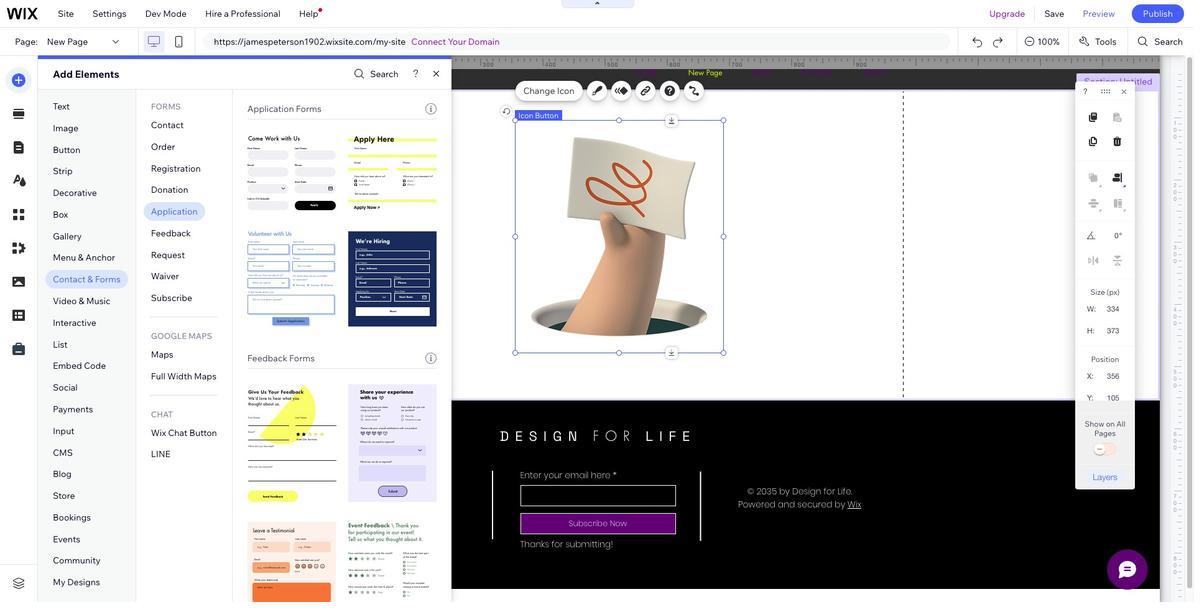 Task type: describe. For each thing, give the bounding box(es) containing it.
h:
[[1088, 327, 1095, 335]]

google
[[151, 331, 187, 341]]

untitled
[[1120, 76, 1153, 87]]

pages
[[1095, 429, 1116, 438]]

section:
[[1085, 76, 1118, 87]]

new page
[[47, 36, 88, 47]]

application forms
[[248, 103, 322, 114]]

0 horizontal spatial button
[[53, 144, 80, 155]]

x:
[[1088, 372, 1094, 381]]

all
[[1117, 419, 1126, 429]]

width
[[167, 371, 192, 382]]

1 horizontal spatial search button
[[1129, 28, 1195, 55]]

image
[[53, 122, 79, 134]]

input
[[53, 425, 74, 437]]

contact for contact & forms
[[53, 274, 86, 285]]

contact & forms
[[53, 274, 121, 285]]

preview button
[[1074, 0, 1125, 27]]

upgrade
[[990, 8, 1026, 19]]

300
[[483, 61, 494, 68]]

feedback for feedback forms
[[248, 353, 287, 364]]

decorative
[[53, 187, 97, 199]]

publish button
[[1132, 4, 1185, 23]]

1 vertical spatial maps
[[151, 349, 173, 360]]

100%
[[1038, 36, 1060, 47]]

0 vertical spatial icon
[[557, 85, 575, 96]]

500
[[608, 61, 619, 68]]

cms
[[53, 447, 73, 458]]

designs
[[67, 577, 100, 588]]

layers
[[1093, 472, 1118, 482]]

y:
[[1088, 394, 1094, 403]]

application for application forms
[[248, 103, 294, 114]]

section: untitled
[[1085, 76, 1153, 87]]

700
[[732, 61, 743, 68]]

my designs
[[53, 577, 100, 588]]

900
[[856, 61, 868, 68]]

store
[[53, 490, 75, 502]]

feedback forms
[[248, 353, 315, 364]]

?
[[1084, 87, 1088, 96]]

embed
[[53, 360, 82, 372]]

800
[[794, 61, 805, 68]]

embed code
[[53, 360, 106, 372]]

music
[[86, 296, 110, 307]]

interactive
[[53, 317, 96, 328]]

& for video
[[79, 296, 84, 307]]

site
[[58, 8, 74, 19]]

box
[[53, 209, 68, 220]]

mode
[[163, 8, 187, 19]]

full width maps
[[151, 371, 217, 382]]

preview
[[1083, 8, 1116, 19]]

°
[[1120, 231, 1123, 240]]

your
[[448, 36, 466, 47]]

& for contact
[[87, 274, 93, 285]]

registration
[[151, 163, 201, 174]]

line
[[151, 449, 170, 460]]

icon button
[[519, 111, 559, 120]]

list
[[53, 339, 68, 350]]

gallery
[[53, 231, 82, 242]]

settings
[[93, 8, 127, 19]]

google maps
[[151, 331, 212, 341]]

0 horizontal spatial search button
[[351, 65, 399, 83]]

save button
[[1036, 0, 1074, 27]]

show on all pages
[[1085, 419, 1126, 438]]

full
[[151, 371, 165, 382]]

dev
[[145, 8, 161, 19]]

tools button
[[1069, 28, 1128, 55]]

& for menu
[[78, 252, 84, 263]]

connect
[[411, 36, 446, 47]]

contact for contact
[[151, 119, 184, 131]]

wix
[[151, 427, 166, 438]]

feedback for feedback
[[151, 228, 191, 239]]



Task type: locate. For each thing, give the bounding box(es) containing it.
switch
[[1093, 441, 1118, 459]]

(px)
[[1107, 287, 1120, 297]]

strip
[[53, 166, 73, 177]]

video
[[53, 296, 77, 307]]

100% button
[[1018, 28, 1069, 55]]

size (px)
[[1091, 287, 1120, 297]]

on
[[1106, 419, 1115, 429]]

0 vertical spatial application
[[248, 103, 294, 114]]

wix chat button
[[151, 427, 217, 438]]

? button
[[1084, 87, 1088, 96]]

hire
[[205, 8, 222, 19]]

1 horizontal spatial feedback
[[248, 353, 287, 364]]

None text field
[[1101, 301, 1125, 317], [1100, 368, 1125, 385], [1100, 389, 1125, 406], [1101, 301, 1125, 317], [1100, 368, 1125, 385], [1100, 389, 1125, 406]]

subscribe
[[151, 293, 192, 304]]

maps down google on the bottom left of the page
[[151, 349, 173, 360]]

professional
[[231, 8, 281, 19]]

order
[[151, 141, 175, 152]]

show
[[1085, 419, 1105, 429]]

request
[[151, 249, 185, 261]]

community
[[53, 555, 101, 566]]

application
[[248, 103, 294, 114], [151, 206, 198, 217]]

position
[[1092, 355, 1120, 364]]

hire a professional
[[205, 8, 281, 19]]

my
[[53, 577, 65, 588]]

https://jamespeterson1902.wixsite.com/my-site connect your domain
[[214, 36, 500, 47]]

1 horizontal spatial icon
[[557, 85, 575, 96]]

search down site
[[370, 68, 399, 80]]

icon down change
[[519, 111, 534, 120]]

help
[[299, 8, 318, 19]]

&
[[78, 252, 84, 263], [87, 274, 93, 285], [79, 296, 84, 307]]

& right video
[[79, 296, 84, 307]]

new
[[47, 36, 65, 47]]

400
[[545, 61, 557, 68]]

1 vertical spatial chat
[[168, 427, 188, 438]]

1 vertical spatial search button
[[351, 65, 399, 83]]

button down 'image'
[[53, 144, 80, 155]]

0 vertical spatial search
[[1155, 36, 1183, 47]]

button
[[535, 111, 559, 120], [53, 144, 80, 155], [189, 427, 217, 438]]

chat up wix
[[151, 409, 173, 419]]

add elements
[[53, 68, 119, 80]]

0 horizontal spatial feedback
[[151, 228, 191, 239]]

1 vertical spatial icon
[[519, 111, 534, 120]]

0 vertical spatial maps
[[189, 331, 212, 341]]

blog
[[53, 469, 72, 480]]

text
[[53, 101, 70, 112]]

save
[[1045, 8, 1065, 19]]

publish
[[1144, 8, 1173, 19]]

2 horizontal spatial button
[[535, 111, 559, 120]]

1 vertical spatial feedback
[[248, 353, 287, 364]]

search
[[1155, 36, 1183, 47], [370, 68, 399, 80]]

icon
[[557, 85, 575, 96], [519, 111, 534, 120]]

tools
[[1096, 36, 1117, 47]]

1 vertical spatial application
[[151, 206, 198, 217]]

a
[[224, 8, 229, 19]]

waiver
[[151, 271, 179, 282]]

None text field
[[1103, 228, 1119, 244], [1101, 322, 1125, 339], [1103, 228, 1119, 244], [1101, 322, 1125, 339]]

https://jamespeterson1902.wixsite.com/my-
[[214, 36, 391, 47]]

contact up order
[[151, 119, 184, 131]]

& down menu & anchor
[[87, 274, 93, 285]]

0 horizontal spatial contact
[[53, 274, 86, 285]]

maps
[[189, 331, 212, 341], [151, 349, 173, 360], [194, 371, 217, 382]]

elements
[[75, 68, 119, 80]]

site
[[391, 36, 406, 47]]

w:
[[1088, 305, 1096, 314]]

1 vertical spatial button
[[53, 144, 80, 155]]

0 vertical spatial chat
[[151, 409, 173, 419]]

code
[[84, 360, 106, 372]]

1 horizontal spatial button
[[189, 427, 217, 438]]

button right wix
[[189, 427, 217, 438]]

0 vertical spatial button
[[535, 111, 559, 120]]

600
[[670, 61, 681, 68]]

2 vertical spatial maps
[[194, 371, 217, 382]]

search button down https://jamespeterson1902.wixsite.com/my-site connect your domain
[[351, 65, 399, 83]]

maps right google on the bottom left of the page
[[189, 331, 212, 341]]

1 vertical spatial &
[[87, 274, 93, 285]]

video & music
[[53, 296, 110, 307]]

change icon
[[524, 85, 575, 96]]

2 vertical spatial button
[[189, 427, 217, 438]]

search button down publish
[[1129, 28, 1195, 55]]

0 horizontal spatial search
[[370, 68, 399, 80]]

chat right wix
[[168, 427, 188, 438]]

& right menu
[[78, 252, 84, 263]]

domain
[[468, 36, 500, 47]]

0 vertical spatial feedback
[[151, 228, 191, 239]]

0 horizontal spatial icon
[[519, 111, 534, 120]]

dev mode
[[145, 8, 187, 19]]

1 vertical spatial contact
[[53, 274, 86, 285]]

menu & anchor
[[53, 252, 115, 263]]

feedback
[[151, 228, 191, 239], [248, 353, 287, 364]]

application for application
[[151, 206, 198, 217]]

1 horizontal spatial contact
[[151, 119, 184, 131]]

1 horizontal spatial application
[[248, 103, 294, 114]]

0 vertical spatial search button
[[1129, 28, 1195, 55]]

button down change icon
[[535, 111, 559, 120]]

search button
[[1129, 28, 1195, 55], [351, 65, 399, 83]]

events
[[53, 534, 80, 545]]

1 horizontal spatial search
[[1155, 36, 1183, 47]]

social
[[53, 382, 78, 393]]

change
[[524, 85, 555, 96]]

payments
[[53, 404, 93, 415]]

2 vertical spatial &
[[79, 296, 84, 307]]

chat
[[151, 409, 173, 419], [168, 427, 188, 438]]

1 vertical spatial search
[[370, 68, 399, 80]]

anchor
[[86, 252, 115, 263]]

contact up video
[[53, 274, 86, 285]]

0 horizontal spatial application
[[151, 206, 198, 217]]

0 vertical spatial contact
[[151, 119, 184, 131]]

forms
[[151, 101, 181, 111], [296, 103, 322, 114], [95, 274, 121, 285], [289, 353, 315, 364]]

icon right change
[[557, 85, 575, 96]]

size
[[1091, 287, 1106, 297]]

search down publish button
[[1155, 36, 1183, 47]]

0 vertical spatial &
[[78, 252, 84, 263]]

add
[[53, 68, 73, 80]]

maps right the width
[[194, 371, 217, 382]]

donation
[[151, 184, 188, 196]]

layers button
[[1086, 470, 1126, 483]]

bookings
[[53, 512, 91, 523]]



Task type: vqa. For each thing, say whether or not it's contained in the screenshot.
Untitled
yes



